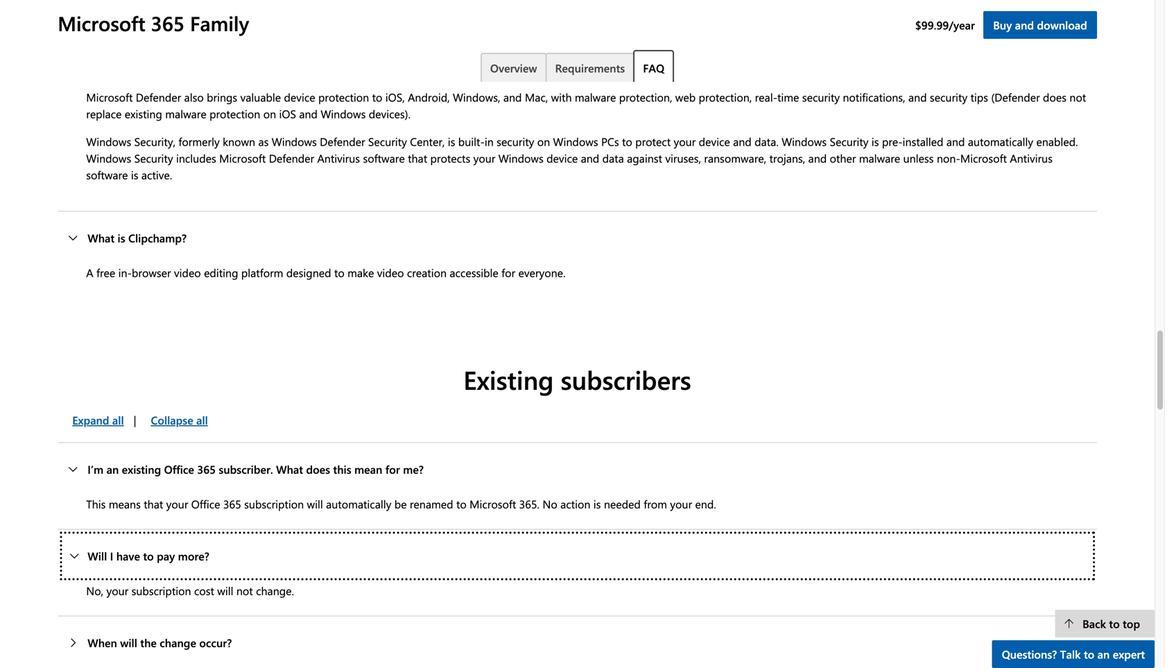 Task type: locate. For each thing, give the bounding box(es) containing it.
1 vertical spatial software
[[86, 167, 128, 182]]

no, your subscription cost will not change.
[[86, 583, 294, 598]]

back to top
[[1083, 616, 1140, 631]]

all for expand all
[[112, 412, 124, 427]]

what up free
[[88, 230, 115, 245]]

1 horizontal spatial automatically
[[968, 134, 1034, 149]]

1 horizontal spatial malware
[[575, 89, 616, 104]]

protection,
[[619, 89, 672, 104], [699, 89, 752, 104]]

real-
[[755, 89, 778, 104]]

1 vertical spatial for
[[386, 462, 400, 477]]

what right subscriber.
[[276, 462, 303, 477]]

no
[[543, 496, 558, 511]]

0 horizontal spatial video
[[174, 265, 201, 280]]

0 vertical spatial existing
[[125, 106, 162, 121]]

windows,
[[453, 89, 500, 104]]

to left make
[[334, 265, 345, 280]]

questions? talk to an expert button
[[992, 640, 1155, 668]]

protection down brings
[[210, 106, 260, 121]]

1 horizontal spatial that
[[408, 151, 427, 165]]

security down devices).
[[368, 134, 407, 149]]

0 horizontal spatial security
[[134, 151, 173, 165]]

pcs
[[601, 134, 619, 149]]

all inside expand all button
[[112, 412, 124, 427]]

1 horizontal spatial what
[[276, 462, 303, 477]]

365 left subscriber.
[[197, 462, 216, 477]]

is up protects
[[448, 134, 455, 149]]

existing inside dropdown button
[[122, 462, 161, 477]]

0 vertical spatial does
[[1043, 89, 1067, 104]]

not up enabled.
[[1070, 89, 1086, 104]]

pre-
[[882, 134, 903, 149]]

that right means
[[144, 496, 163, 511]]

device up the ransomware,
[[699, 134, 730, 149]]

an
[[107, 462, 119, 477], [1098, 647, 1110, 661]]

0 vertical spatial what
[[88, 230, 115, 245]]

0 vertical spatial 365
[[151, 9, 185, 36]]

0 vertical spatial not
[[1070, 89, 1086, 104]]

0 vertical spatial device
[[284, 89, 315, 104]]

0 vertical spatial on
[[263, 106, 276, 121]]

2 vertical spatial device
[[547, 151, 578, 165]]

to right talk
[[1084, 647, 1095, 661]]

is inside dropdown button
[[118, 230, 125, 245]]

for left me?
[[386, 462, 400, 477]]

0 vertical spatial malware
[[575, 89, 616, 104]]

2 vertical spatial malware
[[859, 151, 901, 165]]

0 horizontal spatial device
[[284, 89, 315, 104]]

0 horizontal spatial protection,
[[619, 89, 672, 104]]

1 horizontal spatial antivirus
[[1010, 151, 1053, 165]]

2 vertical spatial 365
[[223, 496, 241, 511]]

windows inside "microsoft defender also brings valuable device protection to ios, android, windows, and mac, with malware protection, web protection, real-time security notifications, and security tips (defender does not replace existing malware protection on ios and windows devices)."
[[321, 106, 366, 121]]

will
[[307, 496, 323, 511], [217, 583, 233, 598], [120, 635, 137, 650]]

0 vertical spatial software
[[363, 151, 405, 165]]

0 vertical spatial an
[[107, 462, 119, 477]]

subscription down pay
[[131, 583, 191, 598]]

2 horizontal spatial will
[[307, 496, 323, 511]]

1 vertical spatial subscription
[[131, 583, 191, 598]]

is up in-
[[118, 230, 125, 245]]

security left tips
[[930, 89, 968, 104]]

me?
[[403, 462, 424, 477]]

requirements
[[555, 60, 625, 75]]

in-
[[118, 265, 132, 280]]

on inside "microsoft defender also brings valuable device protection to ios, android, windows, and mac, with malware protection, web protection, real-time security notifications, and security tips (defender does not replace existing malware protection on ios and windows devices)."
[[263, 106, 276, 121]]

1 horizontal spatial defender
[[269, 151, 314, 165]]

expand all button
[[58, 406, 134, 434]]

that
[[408, 151, 427, 165], [144, 496, 163, 511]]

1 vertical spatial will
[[217, 583, 233, 598]]

platform
[[241, 265, 283, 280]]

all for collapse all
[[196, 412, 208, 427]]

have
[[116, 548, 140, 563]]

i'm
[[88, 462, 103, 477]]

2 protection, from the left
[[699, 89, 752, 104]]

1 vertical spatial existing
[[122, 462, 161, 477]]

365 down subscriber.
[[223, 496, 241, 511]]

to left pay
[[143, 548, 154, 563]]

be
[[395, 496, 407, 511]]

does right "(defender"
[[1043, 89, 1067, 104]]

0 horizontal spatial defender
[[136, 89, 181, 104]]

2 video from the left
[[377, 265, 404, 280]]

1 all from the left
[[112, 412, 124, 427]]

windows
[[321, 106, 366, 121], [86, 134, 131, 149], [272, 134, 317, 149], [553, 134, 598, 149], [782, 134, 827, 149], [86, 151, 131, 165], [499, 151, 544, 165]]

1 antivirus from the left
[[317, 151, 360, 165]]

for left everyone.
[[502, 265, 515, 280]]

make
[[348, 265, 374, 280]]

security down security,
[[134, 151, 173, 165]]

1 vertical spatial device
[[699, 134, 730, 149]]

i
[[110, 548, 113, 563]]

on left ios on the left top of page
[[263, 106, 276, 121]]

protection, right the web
[[699, 89, 752, 104]]

does inside "microsoft defender also brings valuable device protection to ios, android, windows, and mac, with malware protection, web protection, real-time security notifications, and security tips (defender does not replace existing malware protection on ios and windows devices)."
[[1043, 89, 1067, 104]]

1 horizontal spatial does
[[1043, 89, 1067, 104]]

what is clipchamp? button
[[58, 212, 1097, 264]]

2 all from the left
[[196, 412, 208, 427]]

and
[[1015, 17, 1034, 32], [504, 89, 522, 104], [909, 89, 927, 104], [299, 106, 318, 121], [733, 134, 752, 149], [947, 134, 965, 149], [581, 151, 600, 165], [809, 151, 827, 165]]

1 vertical spatial on
[[537, 134, 550, 149]]

end.
[[695, 496, 716, 511]]

your right no,
[[106, 583, 128, 598]]

browser
[[132, 265, 171, 280]]

and up the ransomware,
[[733, 134, 752, 149]]

talk
[[1060, 647, 1081, 661]]

1 horizontal spatial all
[[196, 412, 208, 427]]

protection, down faq on the top of the page
[[619, 89, 672, 104]]

does left this
[[306, 462, 330, 477]]

buy
[[993, 17, 1012, 32]]

everyone.
[[519, 265, 566, 280]]

an right i'm
[[107, 462, 119, 477]]

1 horizontal spatial will
[[217, 583, 233, 598]]

all inside collapse all button
[[196, 412, 208, 427]]

back to top link
[[1056, 610, 1155, 638]]

1 vertical spatial what
[[276, 462, 303, 477]]

security right "time" in the right of the page
[[802, 89, 840, 104]]

defender inside "microsoft defender also brings valuable device protection to ios, android, windows, and mac, with malware protection, web protection, real-time security notifications, and security tips (defender does not replace existing malware protection on ios and windows devices)."
[[136, 89, 181, 104]]

0 horizontal spatial that
[[144, 496, 163, 511]]

2 horizontal spatial defender
[[320, 134, 365, 149]]

office down collapse all button
[[164, 462, 194, 477]]

malware
[[575, 89, 616, 104], [165, 106, 207, 121], [859, 151, 901, 165]]

office inside dropdown button
[[164, 462, 194, 477]]

microsoft defender also brings valuable device protection to ios, android, windows, and mac, with malware protection, web protection, real-time security notifications, and security tips (defender does not replace existing malware protection on ios and windows devices).
[[86, 89, 1086, 121]]

all right collapse at the bottom left of page
[[196, 412, 208, 427]]

2 antivirus from the left
[[1010, 151, 1053, 165]]

0 horizontal spatial does
[[306, 462, 330, 477]]

accessible
[[450, 265, 499, 280]]

1 vertical spatial office
[[191, 496, 220, 511]]

ios
[[279, 106, 296, 121]]

software down devices).
[[363, 151, 405, 165]]

questions?
[[1002, 647, 1057, 661]]

all left the |
[[112, 412, 124, 427]]

1 horizontal spatial not
[[1070, 89, 1086, 104]]

mean
[[354, 462, 382, 477]]

0 horizontal spatial security
[[497, 134, 534, 149]]

malware down requirements
[[575, 89, 616, 104]]

creation
[[407, 265, 447, 280]]

0 horizontal spatial subscription
[[131, 583, 191, 598]]

video left the editing
[[174, 265, 201, 280]]

software left the active.
[[86, 167, 128, 182]]

1 vertical spatial an
[[1098, 647, 1110, 661]]

center,
[[410, 134, 445, 149]]

1 vertical spatial 365
[[197, 462, 216, 477]]

0 vertical spatial subscription
[[244, 496, 304, 511]]

an left expert
[[1098, 647, 1110, 661]]

security right in on the left
[[497, 134, 534, 149]]

365 left family
[[151, 9, 185, 36]]

not inside "microsoft defender also brings valuable device protection to ios, android, windows, and mac, with malware protection, web protection, real-time security notifications, and security tips (defender does not replace existing malware protection on ios and windows devices)."
[[1070, 89, 1086, 104]]

0 horizontal spatial not
[[236, 583, 253, 598]]

to
[[372, 89, 383, 104], [622, 134, 633, 149], [334, 265, 345, 280], [456, 496, 467, 511], [143, 548, 154, 563], [1109, 616, 1120, 631], [1084, 647, 1095, 661]]

to inside windows security, formerly known as windows defender security center, is built-in security on windows pcs to protect your device and data. windows security is pre-installed and automatically enabled. windows security includes microsoft defender antivirus software that protects your windows device and data against viruses, ransomware, trojans, and other malware unless non-microsoft antivirus software is active.
[[622, 134, 633, 149]]

download
[[1037, 17, 1088, 32]]

buy and download
[[993, 17, 1088, 32]]

occur?
[[199, 635, 232, 650]]

1 horizontal spatial video
[[377, 265, 404, 280]]

protection up devices).
[[318, 89, 369, 104]]

microsoft
[[58, 9, 145, 36], [86, 89, 133, 104], [219, 151, 266, 165], [961, 151, 1007, 165], [470, 496, 516, 511]]

on down mac,
[[537, 134, 550, 149]]

existing up means
[[122, 462, 161, 477]]

for
[[502, 265, 515, 280], [386, 462, 400, 477]]

and up non-
[[947, 134, 965, 149]]

protect
[[636, 134, 671, 149]]

1 vertical spatial that
[[144, 496, 163, 511]]

installed
[[903, 134, 944, 149]]

automatically down "(defender"
[[968, 134, 1034, 149]]

existing inside "microsoft defender also brings valuable device protection to ios, android, windows, and mac, with malware protection, web protection, real-time security notifications, and security tips (defender does not replace existing malware protection on ios and windows devices)."
[[125, 106, 162, 121]]

that down the center,
[[408, 151, 427, 165]]

device left data
[[547, 151, 578, 165]]

1 horizontal spatial protection,
[[699, 89, 752, 104]]

1 horizontal spatial 365
[[197, 462, 216, 477]]

0 vertical spatial defender
[[136, 89, 181, 104]]

office down subscriber.
[[191, 496, 220, 511]]

0 horizontal spatial for
[[386, 462, 400, 477]]

2 horizontal spatial malware
[[859, 151, 901, 165]]

and left mac,
[[504, 89, 522, 104]]

1 protection, from the left
[[619, 89, 672, 104]]

will inside dropdown button
[[120, 635, 137, 650]]

365
[[151, 9, 185, 36], [197, 462, 216, 477], [223, 496, 241, 511]]

0 vertical spatial office
[[164, 462, 194, 477]]

0 vertical spatial automatically
[[968, 134, 1034, 149]]

1 horizontal spatial an
[[1098, 647, 1110, 661]]

malware down also
[[165, 106, 207, 121]]

1 vertical spatial protection
[[210, 106, 260, 121]]

all
[[112, 412, 124, 427], [196, 412, 208, 427]]

1 vertical spatial malware
[[165, 106, 207, 121]]

1 vertical spatial defender
[[320, 134, 365, 149]]

0 horizontal spatial on
[[263, 106, 276, 121]]

microsoft 365 family
[[58, 9, 249, 36]]

on inside windows security, formerly known as windows defender security center, is built-in security on windows pcs to protect your device and data. windows security is pre-installed and automatically enabled. windows security includes microsoft defender antivirus software that protects your windows device and data against viruses, ransomware, trojans, and other malware unless non-microsoft antivirus software is active.
[[537, 134, 550, 149]]

in
[[485, 134, 494, 149]]

video right make
[[377, 265, 404, 280]]

2 vertical spatial will
[[120, 635, 137, 650]]

and right ios on the left top of page
[[299, 106, 318, 121]]

existing up security,
[[125, 106, 162, 121]]

will right cost
[[217, 583, 233, 598]]

0 horizontal spatial antivirus
[[317, 151, 360, 165]]

1 horizontal spatial on
[[537, 134, 550, 149]]

subscriber.
[[219, 462, 273, 477]]

and right "buy"
[[1015, 17, 1034, 32]]

security
[[368, 134, 407, 149], [830, 134, 869, 149], [134, 151, 173, 165]]

will down i'm an existing office 365 subscriber. what does this mean for me?
[[307, 496, 323, 511]]

formerly
[[179, 134, 220, 149]]

your right means
[[166, 496, 188, 511]]

an inside questions? talk to an expert dropdown button
[[1098, 647, 1110, 661]]

security up other
[[830, 134, 869, 149]]

subscription down i'm an existing office 365 subscriber. what does this mean for me?
[[244, 496, 304, 511]]

security
[[802, 89, 840, 104], [930, 89, 968, 104], [497, 134, 534, 149]]

0 horizontal spatial software
[[86, 167, 128, 182]]

antivirus
[[317, 151, 360, 165], [1010, 151, 1053, 165]]

to inside dropdown button
[[1084, 647, 1095, 661]]

unless
[[904, 151, 934, 165]]

1 vertical spatial automatically
[[326, 496, 391, 511]]

2 horizontal spatial 365
[[223, 496, 241, 511]]

non-
[[937, 151, 961, 165]]

defender
[[136, 89, 181, 104], [320, 134, 365, 149], [269, 151, 314, 165]]

0 horizontal spatial an
[[107, 462, 119, 477]]

your up the viruses,
[[674, 134, 696, 149]]

will left the
[[120, 635, 137, 650]]

group
[[58, 406, 218, 434]]

this
[[333, 462, 351, 477]]

0 vertical spatial protection
[[318, 89, 369, 104]]

expert
[[1113, 647, 1145, 661]]

learn more about microsoft 365 family. tab list
[[58, 50, 1097, 83]]

from
[[644, 496, 667, 511]]

1 vertical spatial does
[[306, 462, 330, 477]]

existing
[[125, 106, 162, 121], [122, 462, 161, 477]]

device up ios on the left top of page
[[284, 89, 315, 104]]

active.
[[141, 167, 172, 182]]

automatically down mean
[[326, 496, 391, 511]]

1 horizontal spatial security
[[368, 134, 407, 149]]

malware down pre-
[[859, 151, 901, 165]]

0 horizontal spatial all
[[112, 412, 124, 427]]

to right pcs
[[622, 134, 633, 149]]

0 horizontal spatial will
[[120, 635, 137, 650]]

a free in-browser video editing platform designed to make video creation accessible for everyone.
[[86, 265, 566, 280]]

0 horizontal spatial malware
[[165, 106, 207, 121]]

to left ios,
[[372, 89, 383, 104]]

0 vertical spatial that
[[408, 151, 427, 165]]

software
[[363, 151, 405, 165], [86, 167, 128, 182]]

collapse all button
[[136, 406, 218, 434]]

not
[[1070, 89, 1086, 104], [236, 583, 253, 598]]

0 vertical spatial for
[[502, 265, 515, 280]]

not left change.
[[236, 583, 253, 598]]

will i have to pay more? button
[[58, 530, 1097, 582]]



Task type: describe. For each thing, give the bounding box(es) containing it.
overview link
[[481, 53, 547, 82]]

2 horizontal spatial device
[[699, 134, 730, 149]]

1 video from the left
[[174, 265, 201, 280]]

tips
[[971, 89, 988, 104]]

action
[[561, 496, 591, 511]]

group containing expand all
[[58, 406, 218, 434]]

pay
[[157, 548, 175, 563]]

designed
[[286, 265, 331, 280]]

|
[[134, 412, 136, 427]]

2 vertical spatial defender
[[269, 151, 314, 165]]

malware inside windows security, formerly known as windows defender security center, is built-in security on windows pcs to protect your device and data. windows security is pre-installed and automatically enabled. windows security includes microsoft defender antivirus software that protects your windows device and data against viruses, ransomware, trojans, and other malware unless non-microsoft antivirus software is active.
[[859, 151, 901, 165]]

to right the renamed
[[456, 496, 467, 511]]

existing
[[464, 362, 554, 396]]

protects
[[430, 151, 470, 165]]

device inside "microsoft defender also brings valuable device protection to ios, android, windows, and mac, with malware protection, web protection, real-time security notifications, and security tips (defender does not replace existing malware protection on ios and windows devices)."
[[284, 89, 315, 104]]

web
[[676, 89, 696, 104]]

this
[[86, 496, 106, 511]]

365 inside dropdown button
[[197, 462, 216, 477]]

i'm an existing office 365 subscriber. what does this mean for me? button
[[58, 443, 1097, 496]]

top
[[1123, 616, 1140, 631]]

with
[[551, 89, 572, 104]]

1 vertical spatial not
[[236, 583, 253, 598]]

known
[[223, 134, 255, 149]]

requirements link
[[546, 53, 635, 82]]

0 horizontal spatial what
[[88, 230, 115, 245]]

automatically inside windows security, formerly known as windows defender security center, is built-in security on windows pcs to protect your device and data. windows security is pre-installed and automatically enabled. windows security includes microsoft defender antivirus software that protects your windows device and data against viruses, ransomware, trojans, and other malware unless non-microsoft antivirus software is active.
[[968, 134, 1034, 149]]

renamed
[[410, 496, 453, 511]]

faq
[[643, 60, 665, 75]]

also
[[184, 89, 204, 104]]

1 horizontal spatial software
[[363, 151, 405, 165]]

overview
[[490, 60, 537, 75]]

the
[[140, 635, 157, 650]]

is left the active.
[[131, 167, 138, 182]]

1 horizontal spatial security
[[802, 89, 840, 104]]

1 horizontal spatial for
[[502, 265, 515, 280]]

i'm an existing office 365 subscriber. what does this mean for me?
[[88, 462, 424, 477]]

$99.99/year
[[916, 17, 975, 32]]

your down in on the left
[[474, 151, 496, 165]]

existing subscribers
[[464, 362, 691, 396]]

365.
[[519, 496, 540, 511]]

when will the change occur? button
[[58, 616, 1097, 668]]

1 horizontal spatial subscription
[[244, 496, 304, 511]]

change
[[160, 635, 196, 650]]

a
[[86, 265, 93, 280]]

will
[[88, 548, 107, 563]]

for inside dropdown button
[[386, 462, 400, 477]]

collapse all
[[151, 412, 208, 427]]

is left pre-
[[872, 134, 879, 149]]

will i have to pay more?
[[88, 548, 209, 563]]

that inside windows security, formerly known as windows defender security center, is built-in security on windows pcs to protect your device and data. windows security is pre-installed and automatically enabled. windows security includes microsoft defender antivirus software that protects your windows device and data against viruses, ransomware, trojans, and other malware unless non-microsoft antivirus software is active.
[[408, 151, 427, 165]]

editing
[[204, 265, 238, 280]]

faq link
[[633, 50, 674, 83]]

expand all
[[72, 412, 124, 427]]

does inside i'm an existing office 365 subscriber. what does this mean for me? dropdown button
[[306, 462, 330, 477]]

what is clipchamp?
[[88, 230, 187, 245]]

ransomware,
[[704, 151, 767, 165]]

more?
[[178, 548, 209, 563]]

to left "top"
[[1109, 616, 1120, 631]]

0 vertical spatial will
[[307, 496, 323, 511]]

ios,
[[386, 89, 405, 104]]

viruses,
[[665, 151, 701, 165]]

your left the end.
[[670, 496, 692, 511]]

android,
[[408, 89, 450, 104]]

against
[[627, 151, 662, 165]]

devices).
[[369, 106, 411, 121]]

2 horizontal spatial security
[[930, 89, 968, 104]]

mac,
[[525, 89, 548, 104]]

security inside windows security, formerly known as windows defender security center, is built-in security on windows pcs to protect your device and data. windows security is pre-installed and automatically enabled. windows security includes microsoft defender antivirus software that protects your windows device and data against viruses, ransomware, trojans, and other malware unless non-microsoft antivirus software is active.
[[497, 134, 534, 149]]

this means that your office 365 subscription will automatically be renamed to microsoft 365. no action is needed from your end.
[[86, 496, 716, 511]]

1 horizontal spatial protection
[[318, 89, 369, 104]]

clipchamp?
[[128, 230, 187, 245]]

to inside "microsoft defender also brings valuable device protection to ios, android, windows, and mac, with malware protection, web protection, real-time security notifications, and security tips (defender does not replace existing malware protection on ios and windows devices)."
[[372, 89, 383, 104]]

2 horizontal spatial security
[[830, 134, 869, 149]]

buy and download button
[[984, 11, 1097, 39]]

subscribers
[[561, 362, 691, 396]]

and left other
[[809, 151, 827, 165]]

change.
[[256, 583, 294, 598]]

and left data
[[581, 151, 600, 165]]

enabled.
[[1037, 134, 1078, 149]]

family
[[190, 9, 249, 36]]

valuable
[[240, 89, 281, 104]]

data.
[[755, 134, 779, 149]]

1 horizontal spatial device
[[547, 151, 578, 165]]

other
[[830, 151, 856, 165]]

expand
[[72, 412, 109, 427]]

windows security, formerly known as windows defender security center, is built-in security on windows pcs to protect your device and data. windows security is pre-installed and automatically enabled. windows security includes microsoft defender antivirus software that protects your windows device and data against viruses, ransomware, trojans, and other malware unless non-microsoft antivirus software is active.
[[86, 134, 1078, 182]]

0 horizontal spatial 365
[[151, 9, 185, 36]]

replace
[[86, 106, 122, 121]]

collapse
[[151, 412, 193, 427]]

and inside button
[[1015, 17, 1034, 32]]

and right notifications,
[[909, 89, 927, 104]]

0 horizontal spatial automatically
[[326, 496, 391, 511]]

trojans,
[[770, 151, 805, 165]]

free
[[96, 265, 115, 280]]

(defender
[[992, 89, 1040, 104]]

0 horizontal spatial protection
[[210, 106, 260, 121]]

notifications,
[[843, 89, 906, 104]]

security,
[[134, 134, 176, 149]]

as
[[258, 134, 269, 149]]

data
[[603, 151, 624, 165]]

microsoft inside "microsoft defender also brings valuable device protection to ios, android, windows, and mac, with malware protection, web protection, real-time security notifications, and security tips (defender does not replace existing malware protection on ios and windows devices)."
[[86, 89, 133, 104]]

cost
[[194, 583, 214, 598]]

to inside dropdown button
[[143, 548, 154, 563]]

an inside i'm an existing office 365 subscriber. what does this mean for me? dropdown button
[[107, 462, 119, 477]]

when will the change occur?
[[88, 635, 232, 650]]

is right action
[[594, 496, 601, 511]]

includes
[[176, 151, 216, 165]]



Task type: vqa. For each thing, say whether or not it's contained in the screenshot.
WINDOWS,
yes



